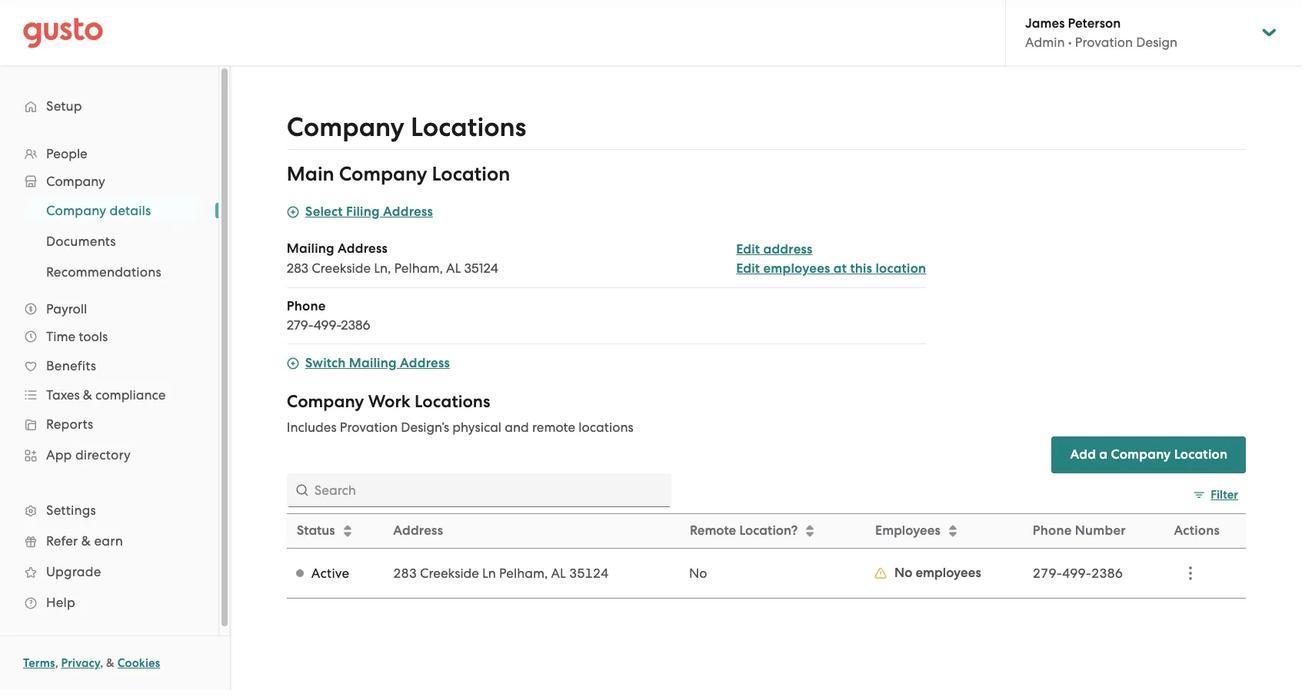 Task type: describe. For each thing, give the bounding box(es) containing it.
admin
[[1025, 35, 1065, 50]]

select filing address button
[[287, 203, 433, 221]]

employees button
[[866, 515, 1023, 548]]

setup
[[46, 98, 82, 114]]

279- inside phone 279-499-2386
[[287, 318, 314, 333]]

1 horizontal spatial creekside
[[420, 566, 479, 581]]

design for peterson
[[1136, 35, 1178, 50]]

work
[[368, 391, 410, 412]]

app
[[46, 448, 72, 463]]

upgrade link
[[15, 558, 203, 586]]

time
[[46, 329, 75, 345]]

reports
[[46, 417, 93, 432]]

active
[[311, 566, 349, 581]]

283 creekside ln  pelham, al 35124
[[393, 566, 608, 581]]

locations inside company work locations includes provation design 's physical and remote locations
[[415, 391, 490, 412]]

mailing address element
[[287, 240, 926, 288]]

list containing mailing address
[[287, 240, 926, 345]]

pelham, inside mailing address 283 creekside ln, pelham, al 35124
[[394, 261, 443, 276]]

design for work
[[401, 420, 442, 435]]

location inside group
[[432, 162, 510, 186]]

james peterson admin • provation design
[[1025, 15, 1178, 50]]

279-499-2386
[[1033, 566, 1123, 581]]

provation for peterson
[[1075, 35, 1133, 50]]

company work locations includes provation design 's physical and remote locations
[[287, 391, 633, 435]]

includes
[[287, 420, 337, 435]]

switch mailing address button
[[287, 355, 450, 373]]

1 edit from the top
[[736, 241, 760, 258]]

time tools button
[[15, 323, 203, 351]]

phone number
[[1033, 523, 1126, 539]]

1 vertical spatial 279-
[[1033, 566, 1062, 581]]

0 vertical spatial locations
[[411, 112, 526, 143]]

list containing company details
[[0, 195, 218, 288]]

phone for number
[[1033, 523, 1072, 539]]

compliance
[[95, 388, 166, 403]]

company inside button
[[1111, 447, 1171, 463]]

phone 279-499-2386
[[287, 298, 370, 333]]

creekside inside mailing address 283 creekside ln, pelham, al 35124
[[312, 261, 371, 276]]

tools
[[79, 329, 108, 345]]

and
[[505, 420, 529, 435]]

privacy
[[61, 657, 100, 671]]

time tools
[[46, 329, 108, 345]]

payroll button
[[15, 295, 203, 323]]

remote
[[532, 420, 575, 435]]

provation for work
[[340, 420, 398, 435]]

1 , from the left
[[55, 657, 58, 671]]

phone element
[[287, 298, 926, 345]]

remote location?
[[690, 523, 798, 539]]

terms
[[23, 657, 55, 671]]

terms link
[[23, 657, 55, 671]]

taxes
[[46, 388, 80, 403]]

ln,
[[374, 261, 391, 276]]

's
[[442, 420, 449, 435]]

refer
[[46, 534, 78, 549]]

people
[[46, 146, 87, 162]]

location
[[876, 261, 926, 277]]

physical
[[452, 420, 501, 435]]

help
[[46, 595, 75, 611]]

address
[[763, 241, 813, 258]]

address up work
[[400, 355, 450, 371]]

status button
[[288, 515, 383, 548]]

& for compliance
[[83, 388, 92, 403]]

2 , from the left
[[100, 657, 103, 671]]

help link
[[15, 589, 203, 617]]

payroll
[[46, 301, 87, 317]]

location?
[[739, 523, 798, 539]]

this
[[850, 261, 872, 277]]

locations
[[579, 420, 633, 435]]

documents
[[46, 234, 116, 249]]

a
[[1099, 447, 1108, 463]]

location inside button
[[1174, 447, 1228, 463]]

add a company location
[[1070, 447, 1228, 463]]

employees
[[875, 523, 940, 539]]

& for earn
[[81, 534, 91, 549]]

mailing address 283 creekside ln, pelham, al 35124
[[287, 241, 498, 276]]

company locations
[[287, 112, 526, 143]]

details
[[110, 203, 151, 218]]

mailing inside button
[[349, 355, 397, 371]]

reports link
[[15, 411, 203, 438]]

company details link
[[28, 197, 203, 225]]

company for company locations
[[287, 112, 405, 143]]

actions
[[1174, 523, 1220, 539]]

directory
[[75, 448, 131, 463]]

people button
[[15, 140, 203, 168]]

company for company details
[[46, 203, 106, 218]]

Search field
[[287, 474, 671, 508]]

company for company work locations includes provation design 's physical and remote locations
[[287, 391, 364, 412]]

filing
[[346, 204, 380, 220]]

app directory link
[[15, 441, 203, 469]]

main company location
[[287, 162, 510, 186]]



Task type: vqa. For each thing, say whether or not it's contained in the screenshot.
tax inside Growing internationally? Gusto helps you comply with local tax laws and regulations across the globe.
no



Task type: locate. For each thing, give the bounding box(es) containing it.
0 vertical spatial pelham,
[[394, 261, 443, 276]]

& inside dropdown button
[[83, 388, 92, 403]]

filter button
[[1186, 483, 1246, 508]]

main company location with option to select different filing and mailing addresses group
[[287, 162, 926, 373]]

company inside company work locations includes provation design 's physical and remote locations
[[287, 391, 364, 412]]

1 vertical spatial employees
[[916, 565, 981, 581]]

1 vertical spatial 283
[[393, 566, 417, 581]]

address up ln, at the top left
[[338, 241, 388, 257]]

0 vertical spatial al
[[446, 261, 461, 276]]

1 vertical spatial 2386
[[1091, 566, 1123, 581]]

add a company location button
[[1052, 437, 1246, 474]]

0 vertical spatial provation
[[1075, 35, 1133, 50]]

2386 down number
[[1091, 566, 1123, 581]]

at
[[834, 261, 847, 277]]

0 horizontal spatial design
[[401, 420, 442, 435]]

1 horizontal spatial phone
[[1033, 523, 1072, 539]]

status
[[297, 523, 335, 539]]

pelham,
[[394, 261, 443, 276], [499, 566, 548, 581]]

499- up switch
[[314, 318, 341, 333]]

mailing down select
[[287, 241, 334, 257]]

remote location? button
[[681, 515, 865, 548]]

no down employees
[[895, 565, 912, 581]]

1 horizontal spatial mailing
[[349, 355, 397, 371]]

company up main
[[287, 112, 405, 143]]

, left privacy link
[[55, 657, 58, 671]]

no for no
[[689, 566, 707, 581]]

address down search field
[[393, 523, 443, 539]]

283 up phone 279-499-2386
[[287, 261, 308, 276]]

0 vertical spatial location
[[432, 162, 510, 186]]

1 horizontal spatial 2386
[[1091, 566, 1123, 581]]

company
[[287, 112, 405, 143], [339, 162, 427, 186], [46, 174, 105, 189], [46, 203, 106, 218], [287, 391, 364, 412], [1111, 447, 1171, 463]]

2 edit from the top
[[736, 261, 760, 277]]

settings
[[46, 503, 96, 518]]

0 horizontal spatial 279-
[[287, 318, 314, 333]]

recommendations link
[[28, 258, 203, 286]]

company button
[[15, 168, 203, 195]]

james
[[1025, 15, 1065, 32]]

employees inside edit address edit employees at this location
[[763, 261, 830, 277]]

1 horizontal spatial design
[[1136, 35, 1178, 50]]

al
[[446, 261, 461, 276], [551, 566, 566, 581]]

279-
[[287, 318, 314, 333], [1033, 566, 1062, 581]]

employees down employees button
[[916, 565, 981, 581]]

company inside 'link'
[[46, 203, 106, 218]]

0 vertical spatial phone
[[287, 298, 326, 315]]

0 horizontal spatial pelham,
[[394, 261, 443, 276]]

0 horizontal spatial employees
[[763, 261, 830, 277]]

company up documents
[[46, 203, 106, 218]]

al right ln, at the top left
[[446, 261, 461, 276]]

0 horizontal spatial 283
[[287, 261, 308, 276]]

employees down address
[[763, 261, 830, 277]]

select filing address
[[305, 204, 433, 220]]

phone up switch
[[287, 298, 326, 315]]

1 horizontal spatial al
[[551, 566, 566, 581]]

address inside mailing address 283 creekside ln, pelham, al 35124
[[338, 241, 388, 257]]

phone for 279-
[[287, 298, 326, 315]]

0 horizontal spatial 2386
[[341, 318, 370, 333]]

0 horizontal spatial location
[[432, 162, 510, 186]]

design inside james peterson admin • provation design
[[1136, 35, 1178, 50]]

phone
[[287, 298, 326, 315], [1033, 523, 1072, 539]]

35124
[[464, 261, 498, 276], [569, 566, 608, 581]]

upgrade
[[46, 565, 101, 580]]

0 horizontal spatial ,
[[55, 657, 58, 671]]

283 right 'active'
[[393, 566, 417, 581]]

no for no employees
[[895, 565, 912, 581]]

remote
[[690, 523, 736, 539]]

list
[[0, 140, 218, 618], [0, 195, 218, 288], [287, 240, 926, 345]]

0 vertical spatial 283
[[287, 261, 308, 276]]

no employees
[[895, 565, 981, 581]]

1 vertical spatial &
[[81, 534, 91, 549]]

company up the includes
[[287, 391, 364, 412]]

0 vertical spatial &
[[83, 388, 92, 403]]

499- inside phone 279-499-2386
[[314, 318, 341, 333]]

1 horizontal spatial ,
[[100, 657, 103, 671]]

taxes & compliance
[[46, 388, 166, 403]]

cookies button
[[117, 654, 160, 673]]

home image
[[23, 17, 103, 48]]

283
[[287, 261, 308, 276], [393, 566, 417, 581]]

provation inside company work locations includes provation design 's physical and remote locations
[[340, 420, 398, 435]]

0 horizontal spatial 35124
[[464, 261, 498, 276]]

2386 up the switch mailing address button
[[341, 318, 370, 333]]

0 vertical spatial 279-
[[287, 318, 314, 333]]

1 horizontal spatial location
[[1174, 447, 1228, 463]]

gusto navigation element
[[0, 66, 218, 643]]

phone inside phone 279-499-2386
[[287, 298, 326, 315]]

settings link
[[15, 497, 203, 525]]

1 horizontal spatial 499-
[[1062, 566, 1091, 581]]

mailing inside mailing address 283 creekside ln, pelham, al 35124
[[287, 241, 334, 257]]

1 horizontal spatial pelham,
[[499, 566, 548, 581]]

35124 inside mailing address 283 creekside ln, pelham, al 35124
[[464, 261, 498, 276]]

terms , privacy , & cookies
[[23, 657, 160, 671]]

setup link
[[15, 92, 203, 120]]

1 vertical spatial 499-
[[1062, 566, 1091, 581]]

0 horizontal spatial provation
[[340, 420, 398, 435]]

0 horizontal spatial al
[[446, 261, 461, 276]]

1 horizontal spatial employees
[[916, 565, 981, 581]]

earn
[[94, 534, 123, 549]]

filter
[[1211, 488, 1238, 502]]

list containing people
[[0, 140, 218, 618]]

al right ln
[[551, 566, 566, 581]]

company up the select filing address
[[339, 162, 427, 186]]

edit address edit employees at this location
[[736, 241, 926, 277]]

recommendations
[[46, 265, 161, 280]]

company down people
[[46, 174, 105, 189]]

edit
[[736, 241, 760, 258], [736, 261, 760, 277]]

2386 inside phone 279-499-2386
[[341, 318, 370, 333]]

company right a
[[1111, 447, 1171, 463]]

0 horizontal spatial mailing
[[287, 241, 334, 257]]

•
[[1068, 35, 1072, 50]]

locations
[[411, 112, 526, 143], [415, 391, 490, 412]]

privacy link
[[61, 657, 100, 671]]

address
[[383, 204, 433, 220], [338, 241, 388, 257], [400, 355, 450, 371], [393, 523, 443, 539]]

benefits
[[46, 358, 96, 374]]

1 horizontal spatial 279-
[[1033, 566, 1062, 581]]

0 vertical spatial 2386
[[341, 318, 370, 333]]

0 vertical spatial 499-
[[314, 318, 341, 333]]

0 horizontal spatial creekside
[[312, 261, 371, 276]]

mailing
[[287, 241, 334, 257], [349, 355, 397, 371]]

main
[[287, 162, 334, 186]]

, left cookies
[[100, 657, 103, 671]]

design inside company work locations includes provation design 's physical and remote locations
[[401, 420, 442, 435]]

283 inside mailing address 283 creekside ln, pelham, al 35124
[[287, 261, 308, 276]]

1 vertical spatial phone
[[1033, 523, 1072, 539]]

edit down edit address button
[[736, 261, 760, 277]]

phone left number
[[1033, 523, 1072, 539]]

peterson
[[1068, 15, 1121, 32]]

pelham, right ln
[[499, 566, 548, 581]]

taxes & compliance button
[[15, 381, 203, 409]]

benefits link
[[15, 352, 203, 380]]

1 vertical spatial creekside
[[420, 566, 479, 581]]

1 vertical spatial al
[[551, 566, 566, 581]]

add
[[1070, 447, 1096, 463]]

1 vertical spatial pelham,
[[499, 566, 548, 581]]

& left earn on the left bottom of the page
[[81, 534, 91, 549]]

creekside left ln
[[420, 566, 479, 581]]

company inside group
[[339, 162, 427, 186]]

0 horizontal spatial phone
[[287, 298, 326, 315]]

pelham, right ln, at the top left
[[394, 261, 443, 276]]

& left cookies button
[[106, 657, 115, 671]]

provation down work
[[340, 420, 398, 435]]

1 vertical spatial edit
[[736, 261, 760, 277]]

provation down peterson
[[1075, 35, 1133, 50]]

1 vertical spatial 35124
[[569, 566, 608, 581]]

refer & earn link
[[15, 528, 203, 555]]

0 horizontal spatial 499-
[[314, 318, 341, 333]]

provation inside james peterson admin • provation design
[[1075, 35, 1133, 50]]

2386
[[341, 318, 370, 333], [1091, 566, 1123, 581]]

499- down phone number
[[1062, 566, 1091, 581]]

1 vertical spatial provation
[[340, 420, 398, 435]]

select
[[305, 204, 343, 220]]

1 vertical spatial design
[[401, 420, 442, 435]]

0 vertical spatial mailing
[[287, 241, 334, 257]]

documents link
[[28, 228, 203, 255]]

switch
[[305, 355, 346, 371]]

edit left address
[[736, 241, 760, 258]]

company inside dropdown button
[[46, 174, 105, 189]]

1 horizontal spatial 35124
[[569, 566, 608, 581]]

,
[[55, 657, 58, 671], [100, 657, 103, 671]]

0 vertical spatial creekside
[[312, 261, 371, 276]]

al inside mailing address 283 creekside ln, pelham, al 35124
[[446, 261, 461, 276]]

edit address button
[[736, 241, 813, 259]]

0 vertical spatial edit
[[736, 241, 760, 258]]

ln
[[482, 566, 496, 581]]

0 vertical spatial employees
[[763, 261, 830, 277]]

creekside left ln, at the top left
[[312, 261, 371, 276]]

2 vertical spatial &
[[106, 657, 115, 671]]

0 vertical spatial 35124
[[464, 261, 498, 276]]

address down main company location
[[383, 204, 433, 220]]

0 vertical spatial design
[[1136, 35, 1178, 50]]

edit employees at this location link
[[736, 261, 926, 277]]

refer & earn
[[46, 534, 123, 549]]

1 vertical spatial location
[[1174, 447, 1228, 463]]

1 horizontal spatial provation
[[1075, 35, 1133, 50]]

0 horizontal spatial no
[[689, 566, 707, 581]]

company for company
[[46, 174, 105, 189]]

1 horizontal spatial no
[[895, 565, 912, 581]]

279- down phone number
[[1033, 566, 1062, 581]]

1 vertical spatial mailing
[[349, 355, 397, 371]]

& right taxes
[[83, 388, 92, 403]]

1 vertical spatial locations
[[415, 391, 490, 412]]

no down remote at the bottom of page
[[689, 566, 707, 581]]

&
[[83, 388, 92, 403], [81, 534, 91, 549], [106, 657, 115, 671]]

company details
[[46, 203, 151, 218]]

switch mailing address
[[305, 355, 450, 371]]

cookies
[[117, 657, 160, 671]]

number
[[1075, 523, 1126, 539]]

mailing up work
[[349, 355, 397, 371]]

employees
[[763, 261, 830, 277], [916, 565, 981, 581]]

279- up switch
[[287, 318, 314, 333]]

app directory
[[46, 448, 131, 463]]

1 horizontal spatial 283
[[393, 566, 417, 581]]



